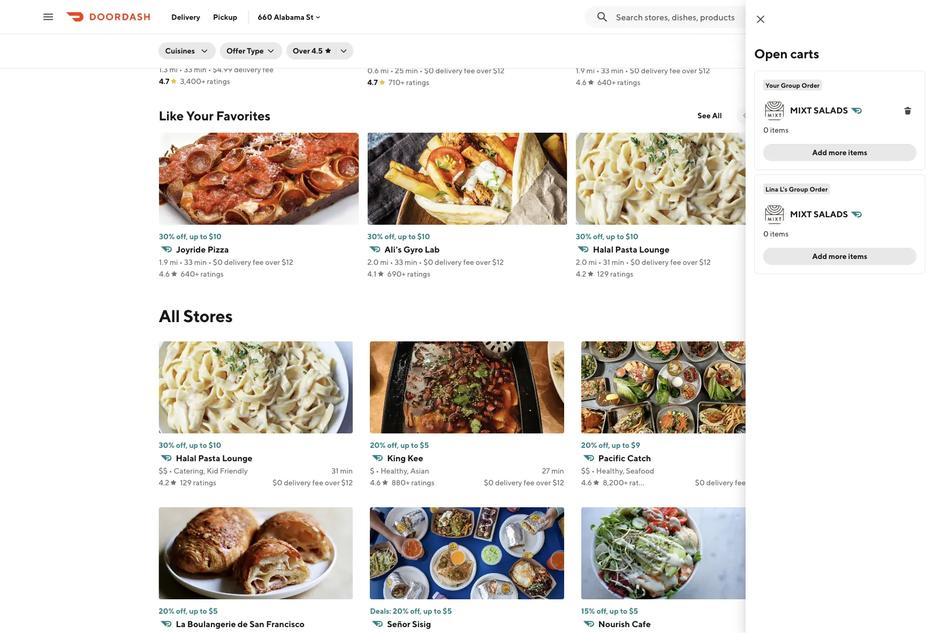 Task type: locate. For each thing, give the bounding box(es) containing it.
señor
[[387, 619, 411, 629]]

0 down lina
[[764, 229, 769, 238]]

to
[[200, 40, 207, 49], [200, 232, 207, 241], [408, 232, 416, 241], [617, 232, 624, 241], [200, 441, 207, 450], [411, 441, 418, 450], [622, 441, 630, 450], [200, 607, 207, 616], [434, 607, 441, 616], [620, 607, 628, 616]]

1 horizontal spatial 640+
[[597, 78, 616, 87]]

0 vertical spatial halal pasta lounge
[[593, 244, 669, 255]]

4.5
[[312, 46, 323, 55]]

1 horizontal spatial $0 delivery fee over $12
[[484, 478, 564, 487]]

1 vertical spatial add more items link
[[764, 248, 917, 265]]

2 add more items button from the top
[[764, 248, 917, 265]]

off, up pacific
[[599, 441, 610, 450]]

0 horizontal spatial pasta
[[198, 453, 220, 463]]

salads down lina l's group order
[[814, 209, 848, 219]]

0 horizontal spatial 4.7
[[159, 77, 169, 86]]

0 vertical spatial add more items
[[813, 148, 868, 157]]

0 horizontal spatial 640+
[[180, 270, 199, 278]]

see all link
[[691, 107, 728, 124]]

0 horizontal spatial 31
[[332, 467, 339, 475]]

0 vertical spatial 20% off, up to $5
[[370, 441, 429, 450]]

1 horizontal spatial halal pasta lounge
[[593, 244, 669, 255]]

2 add more items link from the top
[[764, 248, 917, 265]]

1 vertical spatial 31
[[332, 467, 339, 475]]

halal pasta lounge for $0 delivery fee over $12
[[176, 453, 253, 463]]

$$ left catering,
[[159, 467, 168, 475]]

$10
[[209, 232, 221, 241], [417, 232, 430, 241], [626, 232, 638, 241], [209, 441, 221, 450]]

group down open carts
[[781, 81, 800, 89]]

up up sisig
[[423, 607, 432, 616]]

your right like
[[186, 108, 214, 123]]

4.2
[[576, 270, 586, 278], [159, 478, 169, 487]]

pasta for $0 delivery fee over $12
[[198, 453, 220, 463]]

$0
[[424, 66, 434, 75], [630, 66, 639, 75], [213, 258, 223, 267], [423, 258, 433, 267], [630, 258, 640, 267], [273, 478, 282, 487], [484, 478, 494, 487], [695, 478, 705, 487]]

0 horizontal spatial 640+ ratings
[[180, 270, 223, 278]]

add more items
[[813, 148, 868, 157], [813, 252, 868, 261]]

up up joyride
[[189, 232, 198, 241]]

halal pasta lounge up kid
[[176, 453, 253, 463]]

0 horizontal spatial 1.9
[[159, 258, 168, 267]]

min
[[194, 65, 206, 74], [405, 66, 418, 75], [611, 66, 624, 75], [194, 258, 207, 267], [404, 258, 417, 267], [612, 258, 624, 267], [340, 467, 353, 475], [552, 467, 564, 475]]

halal for 129
[[593, 244, 613, 255]]

2 salads from the top
[[814, 209, 848, 219]]

$10 up lab
[[417, 232, 430, 241]]

3 $0 delivery fee over $12 from the left
[[695, 478, 776, 487]]

san
[[250, 619, 264, 629]]

lab
[[425, 244, 440, 255]]

30% for 1.9 mi • 33 min • $0 delivery fee over $12
[[159, 232, 174, 241]]

off, up sisig
[[410, 607, 422, 616]]

0 horizontal spatial 129
[[180, 478, 192, 487]]

1 salads from the top
[[814, 105, 848, 115]]

1 horizontal spatial cafe
[[632, 619, 651, 629]]

over 4.5 button
[[286, 42, 353, 59]]

1 horizontal spatial healthy,
[[596, 467, 625, 475]]

1 vertical spatial 640+ ratings
[[180, 270, 223, 278]]

0 vertical spatial lounge
[[639, 244, 669, 255]]

4.7 down 0.6 on the top left
[[367, 78, 378, 87]]

mi
[[169, 65, 177, 74], [380, 66, 389, 75], [586, 66, 595, 75], [169, 258, 178, 267], [380, 258, 388, 267], [588, 258, 597, 267]]

$10 for 640+ ratings
[[209, 232, 221, 241]]

$4.99
[[212, 65, 232, 74]]

1 horizontal spatial 4.7
[[367, 78, 378, 87]]

0 vertical spatial 31
[[603, 258, 610, 267]]

$$ right '27 min'
[[581, 467, 590, 475]]

2 add more items from the top
[[813, 252, 868, 261]]

order
[[802, 81, 820, 89], [810, 185, 828, 193]]

more for lina l's group order
[[829, 252, 847, 261]]

1 vertical spatial 20% off, up to $5
[[159, 607, 218, 616]]

0 vertical spatial add
[[813, 148, 827, 157]]

over
[[293, 46, 310, 55]]

mixt salads down lina l's group order
[[790, 209, 848, 219]]

1 vertical spatial 0
[[764, 229, 769, 238]]

0 vertical spatial 129 ratings
[[597, 270, 633, 278]]

0 vertical spatial 0
[[764, 126, 769, 134]]

open
[[754, 46, 788, 61]]

1 vertical spatial all
[[159, 306, 180, 326]]

1 vertical spatial salads
[[814, 209, 848, 219]]

ali's gyro lab
[[384, 244, 440, 255]]

30% off, up to $10 up ali's
[[367, 232, 430, 241]]

pasta for 129 ratings
[[615, 244, 637, 255]]

all right see
[[712, 111, 722, 120]]

off,
[[176, 40, 188, 49], [176, 232, 188, 241], [384, 232, 396, 241], [593, 232, 604, 241], [176, 441, 188, 450], [387, 441, 399, 450], [599, 441, 610, 450], [176, 607, 188, 616], [410, 607, 422, 616], [597, 607, 608, 616]]

0 vertical spatial halal
[[593, 244, 613, 255]]

$10 up 2.0 mi • 31 min • $0 delivery fee over $12 at the right of the page
[[626, 232, 638, 241]]

0 vertical spatial add more items button
[[764, 144, 917, 161]]

$
[[370, 467, 374, 475]]

delivery
[[234, 65, 261, 74], [435, 66, 462, 75], [641, 66, 668, 75], [224, 258, 251, 267], [435, 258, 462, 267], [642, 258, 669, 267], [284, 478, 311, 487], [495, 478, 522, 487], [707, 478, 734, 487]]

healthy, up 8,200+ on the right bottom of page
[[596, 467, 625, 475]]

halal pasta lounge up 2.0 mi • 31 min • $0 delivery fee over $12 at the right of the page
[[593, 244, 669, 255]]

all left 'stores'
[[159, 306, 180, 326]]

0 vertical spatial 129
[[597, 270, 609, 278]]

0 horizontal spatial healthy,
[[381, 467, 409, 475]]

1 vertical spatial 640+
[[180, 270, 199, 278]]

cafe right nourish
[[632, 619, 651, 629]]

lounge
[[639, 244, 669, 255], [222, 453, 253, 463]]

1 vertical spatial halal pasta lounge
[[176, 453, 253, 463]]

2 mixt from the top
[[790, 209, 812, 219]]

0 horizontal spatial halal pasta lounge
[[176, 453, 253, 463]]

0
[[764, 126, 769, 134], [764, 229, 769, 238]]

items
[[770, 126, 789, 134], [848, 148, 868, 157], [770, 229, 789, 238], [848, 252, 868, 261]]

1 vertical spatial pasta
[[198, 453, 220, 463]]

$9
[[631, 441, 640, 450]]

1 vertical spatial more
[[829, 252, 847, 261]]

0 horizontal spatial 1.9 mi • 33 min • $0 delivery fee over $12
[[159, 258, 293, 267]]

129 down catering,
[[180, 478, 192, 487]]

1 horizontal spatial 31
[[603, 258, 610, 267]]

mixt down your group order
[[790, 105, 812, 115]]

1 horizontal spatial 20% off, up to $5
[[370, 441, 429, 450]]

pasta up 2.0 mi • 31 min • $0 delivery fee over $12 at the right of the page
[[615, 244, 637, 255]]

1 horizontal spatial 1.9 mi • 33 min • $0 delivery fee over $12
[[576, 66, 710, 75]]

off, up la
[[176, 607, 188, 616]]

30% off, up to $10 up catering,
[[159, 441, 221, 450]]

129 down 2.0 mi • 31 min • $0 delivery fee over $12 at the right of the page
[[597, 270, 609, 278]]

1 horizontal spatial halal
[[593, 244, 613, 255]]

0 items for your
[[764, 126, 789, 134]]

640+ ratings
[[597, 78, 640, 87], [180, 270, 223, 278]]

0 horizontal spatial cafe
[[199, 52, 218, 62]]

alabama
[[274, 12, 305, 21]]

group right l's on the right of the page
[[789, 185, 808, 193]]

1 horizontal spatial 1.9
[[576, 66, 585, 75]]

lounge up 2.0 mi • 31 min • $0 delivery fee over $12 at the right of the page
[[639, 244, 669, 255]]

1 vertical spatial 0 items
[[764, 229, 789, 238]]

0 vertical spatial 1.9
[[576, 66, 585, 75]]

off, up plant
[[176, 40, 188, 49]]

30%
[[159, 232, 174, 241], [367, 232, 383, 241], [576, 232, 591, 241], [159, 441, 174, 450]]

$$ • catering, kid friendly
[[159, 467, 248, 475]]

asian
[[410, 467, 429, 475]]

0 for your group order
[[764, 126, 769, 134]]

$$
[[159, 467, 168, 475], [581, 467, 590, 475]]

2 $$ from the left
[[581, 467, 590, 475]]

2.0
[[367, 258, 378, 267], [576, 258, 587, 267]]

$10 up kid
[[209, 441, 221, 450]]

add for lina l's group order
[[813, 252, 827, 261]]

0 for lina l's group order
[[764, 229, 769, 238]]

0 horizontal spatial $$
[[159, 467, 168, 475]]

0 vertical spatial cafe
[[199, 52, 218, 62]]

2 0 from the top
[[764, 229, 769, 238]]

1 mixt from the top
[[790, 105, 812, 115]]

0 vertical spatial your
[[766, 81, 780, 89]]

lounge up friendly
[[222, 453, 253, 463]]

$0 delivery fee over $12 for pacific catch
[[695, 478, 776, 487]]

2 0 items from the top
[[764, 229, 789, 238]]

order down carts
[[802, 81, 820, 89]]

1 vertical spatial halal
[[176, 453, 196, 463]]

add more items for lina l's group order
[[813, 252, 868, 261]]

129 ratings down 2.0 mi • 31 min • $0 delivery fee over $12 at the right of the page
[[597, 270, 633, 278]]

pasta up kid
[[198, 453, 220, 463]]

halal pasta lounge for 129 ratings
[[593, 244, 669, 255]]

1 healthy, from the left
[[381, 467, 409, 475]]

30% off, up to $10 for 2.0 mi • 31 min • $0 delivery fee over $12
[[576, 232, 638, 241]]

0 vertical spatial mixt
[[790, 105, 812, 115]]

20% inside 20% off, up to $5 the plant cafe organic 1.3 mi • 33 min • $4.99 delivery fee
[[159, 40, 175, 49]]

660 alabama st button
[[258, 12, 322, 21]]

1 vertical spatial mixt
[[790, 209, 812, 219]]

2 add from the top
[[813, 252, 827, 261]]

halal for $0
[[176, 453, 196, 463]]

1 $0 delivery fee over $12 from the left
[[273, 478, 353, 487]]

0 vertical spatial group
[[781, 81, 800, 89]]

1 mixt salads from the top
[[790, 105, 848, 115]]

ali's
[[384, 244, 402, 255]]

1 horizontal spatial 2.0
[[576, 258, 587, 267]]

cafe up $4.99
[[199, 52, 218, 62]]

4.6
[[576, 78, 587, 87], [159, 270, 170, 278], [370, 478, 381, 487], [581, 478, 592, 487]]

0 vertical spatial pasta
[[615, 244, 637, 255]]

offer
[[226, 46, 245, 55]]

129 ratings down '$$ • catering, kid friendly'
[[180, 478, 216, 487]]

up up pacific
[[612, 441, 621, 450]]

add
[[813, 148, 827, 157], [813, 252, 827, 261]]

off, up joyride
[[176, 232, 188, 241]]

0 horizontal spatial lounge
[[222, 453, 253, 463]]

1 2.0 from the left
[[367, 258, 378, 267]]

like your favorites
[[159, 108, 271, 123]]

your up next button of carousel image
[[766, 81, 780, 89]]

20% off, up to $5 up la
[[159, 607, 218, 616]]

0 items down next button of carousel image
[[764, 126, 789, 134]]

4.7 for 710+ ratings
[[367, 78, 378, 87]]

0 vertical spatial all
[[712, 111, 722, 120]]

660 alabama st
[[258, 12, 314, 21]]

1 horizontal spatial lounge
[[639, 244, 669, 255]]

mixt down lina l's group order
[[790, 209, 812, 219]]

0 vertical spatial salads
[[814, 105, 848, 115]]

up
[[189, 40, 198, 49], [189, 232, 198, 241], [398, 232, 407, 241], [606, 232, 615, 241], [189, 441, 198, 450], [400, 441, 410, 450], [612, 441, 621, 450], [189, 607, 198, 616], [423, 607, 432, 616], [610, 607, 619, 616]]

0 vertical spatial 640+
[[597, 78, 616, 87]]

0 vertical spatial mixt salads
[[790, 105, 848, 115]]

129
[[597, 270, 609, 278], [180, 478, 192, 487]]

0 horizontal spatial 4.2
[[159, 478, 169, 487]]

0 horizontal spatial 129 ratings
[[180, 478, 216, 487]]

31
[[603, 258, 610, 267], [332, 467, 339, 475]]

like your favorites link
[[159, 107, 271, 124]]

delete saved cart image
[[904, 107, 912, 115]]

0 items down lina
[[764, 229, 789, 238]]

1 $$ from the left
[[159, 467, 168, 475]]

salads
[[814, 105, 848, 115], [814, 209, 848, 219]]

0 horizontal spatial 20% off, up to $5
[[159, 607, 218, 616]]

2 more from the top
[[829, 252, 847, 261]]

halal up catering,
[[176, 453, 196, 463]]

the
[[159, 52, 174, 62]]

close image
[[754, 13, 767, 26]]

more
[[829, 148, 847, 157], [829, 252, 847, 261]]

next button of carousel image
[[762, 110, 772, 121]]

0 horizontal spatial 2.0
[[367, 258, 378, 267]]

1 horizontal spatial $$
[[581, 467, 590, 475]]

1 horizontal spatial all
[[712, 111, 722, 120]]

0 vertical spatial more
[[829, 148, 847, 157]]

group
[[781, 81, 800, 89], [789, 185, 808, 193]]

1 horizontal spatial pasta
[[615, 244, 637, 255]]

1 vertical spatial 1.9
[[159, 258, 168, 267]]

20% off, up to $5
[[370, 441, 429, 450], [159, 607, 218, 616]]

2 2.0 from the left
[[576, 258, 587, 267]]

0 horizontal spatial halal
[[176, 453, 196, 463]]

1 add more items link from the top
[[764, 144, 917, 161]]

mixt salads down your group order
[[790, 105, 848, 115]]

4.7 down 1.3
[[159, 77, 169, 86]]

salads down your group order
[[814, 105, 848, 115]]

1 vertical spatial add
[[813, 252, 827, 261]]

1 vertical spatial add more items
[[813, 252, 868, 261]]

0 horizontal spatial $0 delivery fee over $12
[[273, 478, 353, 487]]

up up plant
[[189, 40, 198, 49]]

fee inside 20% off, up to $5 the plant cafe organic 1.3 mi • 33 min • $4.99 delivery fee
[[262, 65, 273, 74]]

0 vertical spatial 1.9 mi • 33 min • $0 delivery fee over $12
[[576, 66, 710, 75]]

1 vertical spatial add more items button
[[764, 248, 917, 265]]

0.6 mi • 25 min • $0 delivery fee over $12
[[367, 66, 504, 75]]

$5 for nourish cafe
[[629, 607, 638, 616]]

1 0 items from the top
[[764, 126, 789, 134]]

over
[[476, 66, 491, 75], [682, 66, 697, 75], [265, 258, 280, 267], [476, 258, 491, 267], [683, 258, 698, 267], [325, 478, 340, 487], [536, 478, 551, 487], [748, 478, 763, 487]]

0 horizontal spatial your
[[186, 108, 214, 123]]

healthy, down king
[[381, 467, 409, 475]]

0 down next button of carousel image
[[764, 126, 769, 134]]

sisig
[[412, 619, 431, 629]]

previous button of carousel image
[[740, 110, 751, 121]]

pasta
[[615, 244, 637, 255], [198, 453, 220, 463]]

30% off, up to $10 up joyride
[[159, 232, 221, 241]]

1 horizontal spatial 640+ ratings
[[597, 78, 640, 87]]

up up 2.0 mi • 31 min • $0 delivery fee over $12 at the right of the page
[[606, 232, 615, 241]]

1 horizontal spatial 129
[[597, 270, 609, 278]]

1.9 mi • 33 min • $0 delivery fee over $12
[[576, 66, 710, 75], [159, 258, 293, 267]]

15%
[[581, 607, 595, 616]]

off, up ali's
[[384, 232, 396, 241]]

33 inside 20% off, up to $5 the plant cafe organic 1.3 mi • 33 min • $4.99 delivery fee
[[184, 65, 192, 74]]

add more items link
[[764, 144, 917, 161], [764, 248, 917, 265]]

halal pasta lounge
[[593, 244, 669, 255], [176, 453, 253, 463]]

1 add more items button from the top
[[764, 144, 917, 161]]

1 0 from the top
[[764, 126, 769, 134]]

2.0 mi • 33 min • $0 delivery fee over $12
[[367, 258, 504, 267]]

halal up 2.0 mi • 31 min • $0 delivery fee over $12 at the right of the page
[[593, 244, 613, 255]]

1 vertical spatial lounge
[[222, 453, 253, 463]]

0 vertical spatial add more items link
[[764, 144, 917, 161]]

1 more from the top
[[829, 148, 847, 157]]

1 vertical spatial 4.2
[[159, 478, 169, 487]]

$10 up pizza
[[209, 232, 221, 241]]

cafe
[[199, 52, 218, 62], [632, 619, 651, 629]]

0 vertical spatial 0 items
[[764, 126, 789, 134]]

1 add more items from the top
[[813, 148, 868, 157]]

2 healthy, from the left
[[596, 467, 625, 475]]

add more items for your group order
[[813, 148, 868, 157]]

2 horizontal spatial $0 delivery fee over $12
[[695, 478, 776, 487]]

0 vertical spatial 640+ ratings
[[597, 78, 640, 87]]

2 $0 delivery fee over $12 from the left
[[484, 478, 564, 487]]

1 vertical spatial mixt salads
[[790, 209, 848, 219]]

$5
[[209, 40, 218, 49], [420, 441, 429, 450], [209, 607, 218, 616], [443, 607, 452, 616], [629, 607, 638, 616]]

1 add from the top
[[813, 148, 827, 157]]

0 vertical spatial 4.2
[[576, 270, 586, 278]]

order right l's on the right of the page
[[810, 185, 828, 193]]

1.3
[[159, 65, 168, 74]]

30% off, up to $10 up 2.0 mi • 31 min • $0 delivery fee over $12 at the right of the page
[[576, 232, 638, 241]]

your
[[766, 81, 780, 89], [186, 108, 214, 123]]

20% off, up to $5 up king
[[370, 441, 429, 450]]

off, inside 20% off, up to $5 the plant cafe organic 1.3 mi • 33 min • $4.99 delivery fee
[[176, 40, 188, 49]]

30% off, up to $10 for 1.9 mi • 33 min • $0 delivery fee over $12
[[159, 232, 221, 241]]



Task type: describe. For each thing, give the bounding box(es) containing it.
add more items link for lina l's group order
[[764, 248, 917, 265]]

8,200+ ratings
[[603, 478, 653, 487]]

offer type button
[[220, 42, 282, 59]]

open menu image
[[42, 10, 55, 23]]

3,400+ ratings
[[180, 77, 230, 86]]

organic
[[219, 52, 252, 62]]

up up boulangerie
[[189, 607, 198, 616]]

st
[[306, 12, 314, 21]]

1 vertical spatial cafe
[[632, 619, 651, 629]]

gyro
[[403, 244, 423, 255]]

25
[[395, 66, 404, 75]]

plant
[[176, 52, 197, 62]]

2.0 for ali's gyro lab
[[367, 258, 378, 267]]

cuisines button
[[159, 42, 216, 59]]

catch
[[627, 453, 651, 463]]

lounge for $0 delivery fee over $12
[[222, 453, 253, 463]]

8,200+
[[603, 478, 628, 487]]

710+
[[388, 78, 404, 87]]

francisco
[[266, 619, 305, 629]]

690+ ratings
[[387, 270, 430, 278]]

up inside 20% off, up to $5 the plant cafe organic 1.3 mi • 33 min • $4.99 delivery fee
[[189, 40, 198, 49]]

min inside 20% off, up to $5 the plant cafe organic 1.3 mi • 33 min • $4.99 delivery fee
[[194, 65, 206, 74]]

add more items link for your group order
[[764, 144, 917, 161]]

1 horizontal spatial 129 ratings
[[597, 270, 633, 278]]

de
[[238, 619, 248, 629]]

20% for pacific catch
[[581, 441, 597, 450]]

1 horizontal spatial your
[[766, 81, 780, 89]]

delivery
[[171, 12, 200, 21]]

3,400+
[[180, 77, 205, 86]]

0 horizontal spatial all
[[159, 306, 180, 326]]

20% for king kee
[[370, 441, 386, 450]]

up up catering,
[[189, 441, 198, 450]]

deals: 20% off, up to $5
[[370, 607, 452, 616]]

delivery button
[[165, 8, 207, 25]]

delivery inside 20% off, up to $5 the plant cafe organic 1.3 mi • 33 min • $4.99 delivery fee
[[234, 65, 261, 74]]

l's
[[780, 185, 788, 193]]

pickup
[[213, 12, 237, 21]]

up up king kee
[[400, 441, 410, 450]]

lina l's group order
[[766, 185, 828, 193]]

15% off, up to $5
[[581, 607, 638, 616]]

off, up 2.0 mi • 31 min • $0 delivery fee over $12 at the right of the page
[[593, 232, 604, 241]]

joyride
[[176, 244, 206, 255]]

open carts
[[754, 46, 819, 61]]

$0 delivery fee over $12 for halal pasta lounge
[[273, 478, 353, 487]]

add more items button for your group order
[[764, 144, 917, 161]]

1 vertical spatial 1.9 mi • 33 min • $0 delivery fee over $12
[[159, 258, 293, 267]]

$10 for $0 delivery fee over $12
[[209, 441, 221, 450]]

1 vertical spatial group
[[789, 185, 808, 193]]

$ • healthy, asian
[[370, 467, 429, 475]]

1 vertical spatial 129
[[180, 478, 192, 487]]

healthy, for king
[[381, 467, 409, 475]]

$$ for halal
[[159, 467, 168, 475]]

20% off, up to $5 the plant cafe organic 1.3 mi • 33 min • $4.99 delivery fee
[[159, 40, 273, 74]]

up up ali's
[[398, 232, 407, 241]]

carts
[[791, 46, 819, 61]]

pickup button
[[207, 8, 244, 25]]

1 horizontal spatial 4.2
[[576, 270, 586, 278]]

31 min
[[332, 467, 353, 475]]

880+
[[392, 478, 410, 487]]

boulangerie
[[187, 619, 236, 629]]

friendly
[[220, 467, 248, 475]]

nourish cafe
[[599, 619, 651, 629]]

1 vertical spatial 129 ratings
[[180, 478, 216, 487]]

king
[[387, 453, 406, 463]]

healthy, for pacific
[[596, 467, 625, 475]]

30% off, up to $10 for 2.0 mi • 33 min • $0 delivery fee over $12
[[367, 232, 430, 241]]

la boulangerie de san francisco
[[176, 619, 305, 629]]

2.0 for halal pasta lounge
[[576, 258, 587, 267]]

king kee
[[387, 453, 423, 463]]

lounge for 129 ratings
[[639, 244, 669, 255]]

27
[[542, 467, 550, 475]]

see all
[[698, 111, 722, 120]]

4.7 for 3,400+ ratings
[[159, 77, 169, 86]]

27 min
[[542, 467, 564, 475]]

lina
[[766, 185, 779, 193]]

pacific catch
[[599, 453, 651, 463]]

30% for 2.0 mi • 33 min • $0 delivery fee over $12
[[367, 232, 383, 241]]

1 vertical spatial order
[[810, 185, 828, 193]]

0 vertical spatial order
[[802, 81, 820, 89]]

la
[[176, 619, 186, 629]]

$$ for pacific
[[581, 467, 590, 475]]

off, right 15%
[[597, 607, 608, 616]]

type
[[247, 46, 264, 55]]

$5 for la boulangerie de san francisco
[[209, 607, 218, 616]]

to inside 20% off, up to $5 the plant cafe organic 1.3 mi • 33 min • $4.99 delivery fee
[[200, 40, 207, 49]]

kid
[[207, 467, 218, 475]]

690+
[[387, 270, 406, 278]]

$10 for 690+ ratings
[[417, 232, 430, 241]]

stores
[[183, 306, 233, 326]]

joyride pizza
[[176, 244, 229, 255]]

deals:
[[370, 607, 391, 616]]

off, up catering,
[[176, 441, 188, 450]]

0 items for lina
[[764, 229, 789, 238]]

kee
[[408, 453, 423, 463]]

cuisines
[[165, 46, 195, 55]]

$$ • healthy, seafood
[[581, 467, 654, 475]]

710+ ratings
[[388, 78, 429, 87]]

over 4.5
[[293, 46, 323, 55]]

add for your group order
[[813, 148, 827, 157]]

20% off, up to $5 for king
[[370, 441, 429, 450]]

pizza
[[207, 244, 229, 255]]

$10 for 129 ratings
[[626, 232, 638, 241]]

$5 for king kee
[[420, 441, 429, 450]]

favorites
[[216, 108, 271, 123]]

880+ ratings
[[392, 478, 435, 487]]

4.1
[[367, 270, 376, 278]]

2.0 mi • 31 min • $0 delivery fee over $12
[[576, 258, 711, 267]]

up up nourish
[[610, 607, 619, 616]]

nourish
[[599, 619, 630, 629]]

30% for 2.0 mi • 31 min • $0 delivery fee over $12
[[576, 232, 591, 241]]

0.6
[[367, 66, 379, 75]]

your group order
[[766, 81, 820, 89]]

all stores
[[159, 306, 233, 326]]

add more items button for lina l's group order
[[764, 248, 917, 265]]

2 mixt salads from the top
[[790, 209, 848, 219]]

mi inside 20% off, up to $5 the plant cafe organic 1.3 mi • 33 min • $4.99 delivery fee
[[169, 65, 177, 74]]

20% off, up to $5 for la
[[159, 607, 218, 616]]

see
[[698, 111, 711, 120]]

more for your group order
[[829, 148, 847, 157]]

like
[[159, 108, 184, 123]]

20% off, up to $9
[[581, 441, 640, 450]]

20% for la boulangerie de san francisco
[[159, 607, 175, 616]]

cafe inside 20% off, up to $5 the plant cafe organic 1.3 mi • 33 min • $4.99 delivery fee
[[199, 52, 218, 62]]

señor sisig
[[387, 619, 431, 629]]

offer type
[[226, 46, 264, 55]]

660
[[258, 12, 272, 21]]

seafood
[[626, 467, 654, 475]]

off, up king
[[387, 441, 399, 450]]

1 vertical spatial your
[[186, 108, 214, 123]]

pacific
[[599, 453, 626, 463]]

$5 inside 20% off, up to $5 the plant cafe organic 1.3 mi • 33 min • $4.99 delivery fee
[[209, 40, 218, 49]]

$0 delivery fee over $12 for king kee
[[484, 478, 564, 487]]

catering,
[[174, 467, 205, 475]]



Task type: vqa. For each thing, say whether or not it's contained in the screenshot.


